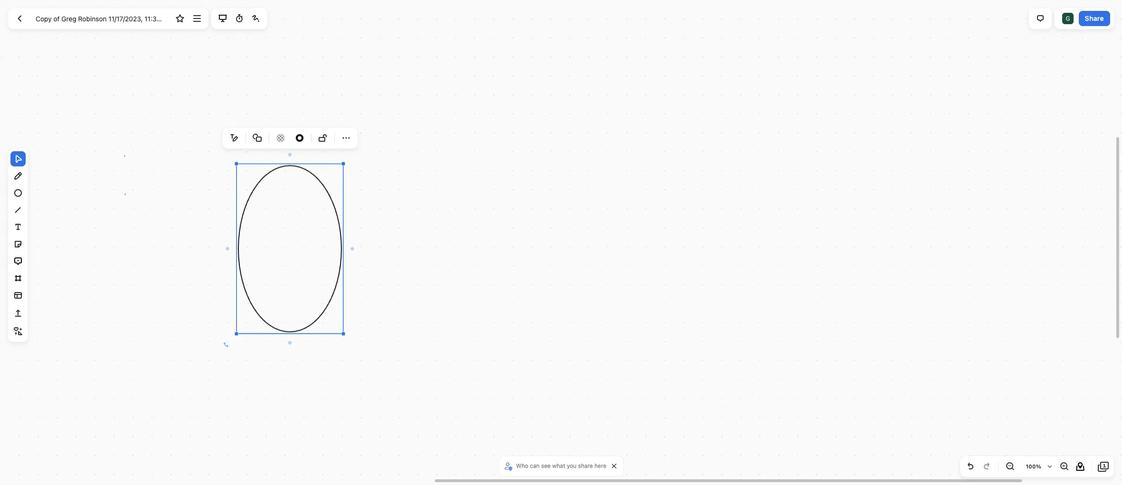 Task type: locate. For each thing, give the bounding box(es) containing it.
lock element
[[315, 131, 331, 146]]

laser image
[[250, 13, 262, 24]]

%
[[1036, 464, 1042, 470]]

menu
[[225, 129, 356, 148]]

Document name text field
[[29, 11, 171, 26]]

text format image
[[228, 133, 240, 144]]

dashboard image
[[14, 13, 25, 24]]

templates image
[[12, 290, 24, 301]]

what
[[552, 463, 565, 470]]

text format element
[[227, 131, 242, 146]]

share
[[1085, 14, 1104, 22]]

shape image
[[252, 133, 263, 144]]

more options image
[[191, 13, 203, 24]]

more image
[[341, 133, 352, 144]]

share button
[[1079, 11, 1110, 26]]

who can see what you share here
[[516, 463, 607, 470]]

can
[[530, 463, 540, 470]]

more tools image
[[12, 326, 24, 337]]

star this whiteboard image
[[174, 13, 186, 24]]



Task type: vqa. For each thing, say whether or not it's contained in the screenshot.
menu item to the top
no



Task type: describe. For each thing, give the bounding box(es) containing it.
who can see what you share here button
[[503, 460, 609, 474]]

here
[[595, 463, 607, 470]]

pages image
[[1098, 462, 1109, 473]]

100 %
[[1026, 464, 1042, 470]]

100
[[1026, 464, 1036, 470]]

lock image
[[317, 133, 329, 144]]

fill image
[[275, 132, 286, 145]]

more element
[[339, 131, 354, 146]]

timer image
[[234, 13, 245, 24]]

see
[[541, 463, 551, 470]]

share
[[578, 463, 593, 470]]

undo image
[[965, 462, 976, 473]]

comment panel image
[[1035, 13, 1046, 24]]

present image
[[217, 13, 228, 24]]

zoom out image
[[1005, 462, 1016, 473]]

mini map image
[[1075, 462, 1086, 473]]

you
[[567, 463, 577, 470]]

zoom in image
[[1059, 462, 1070, 473]]

shape element
[[250, 131, 265, 146]]

who
[[516, 463, 528, 470]]

upload pdfs and images image
[[12, 308, 24, 319]]



